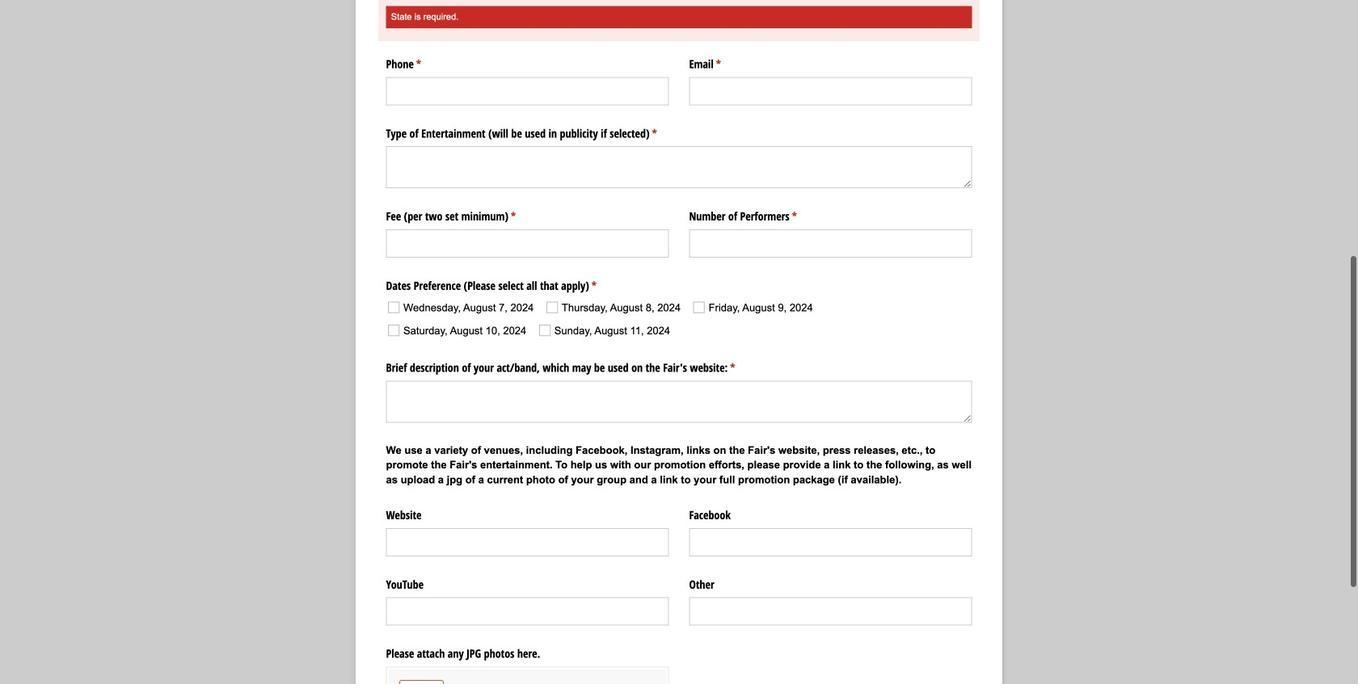 Task type: vqa. For each thing, say whether or not it's contained in the screenshot.
"Radio"
no



Task type: locate. For each thing, give the bounding box(es) containing it.
None text field
[[689, 77, 972, 105], [386, 147, 972, 189], [386, 381, 972, 423], [386, 529, 669, 557], [689, 529, 972, 557], [689, 77, 972, 105], [386, 147, 972, 189], [386, 381, 972, 423], [386, 529, 669, 557], [689, 529, 972, 557]]

None text field
[[386, 77, 669, 105], [386, 230, 669, 258], [689, 230, 972, 258], [386, 598, 669, 626], [689, 598, 972, 626], [386, 77, 669, 105], [386, 230, 669, 258], [689, 230, 972, 258], [386, 598, 669, 626], [689, 598, 972, 626]]



Task type: describe. For each thing, give the bounding box(es) containing it.
checkbox-group element
[[382, 295, 972, 345]]



